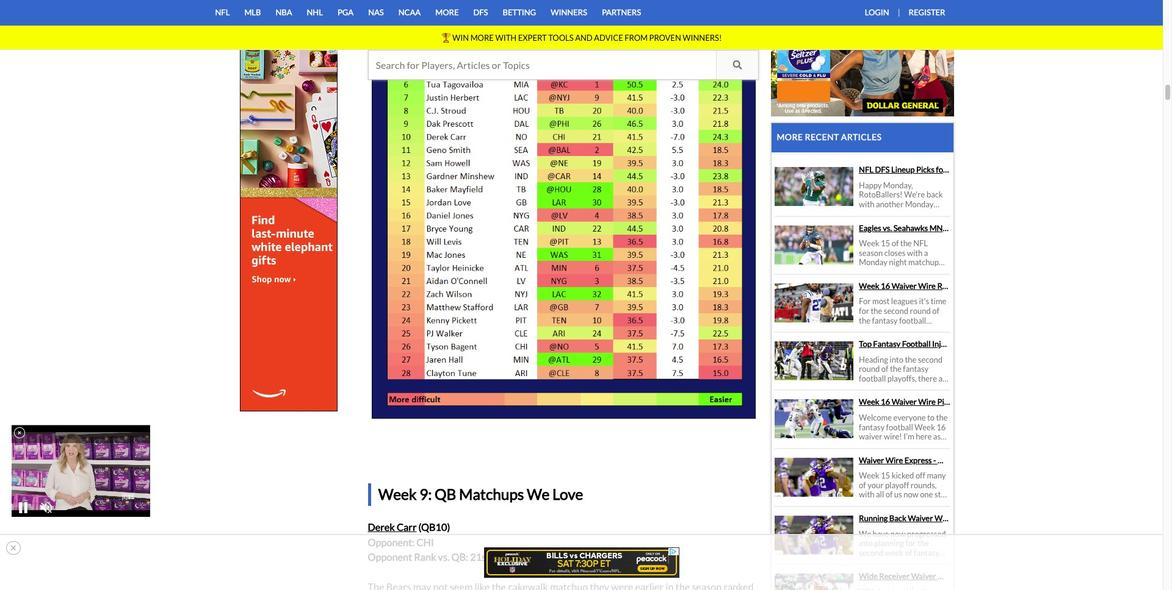 Task type: locate. For each thing, give the bounding box(es) containing it.
proven
[[649, 33, 681, 42]]

0 horizontal spatial advertisement region
[[240, 46, 337, 412]]

jalen hurts - fantasy football rankings, draft sleepers, nfl injury news image
[[774, 226, 859, 265]]

more left recent
[[777, 132, 803, 142]]

a.j. brown - fantasy football rankings, nfl injury news, dfs and betting picks image
[[774, 167, 859, 207]]

more
[[435, 7, 459, 17], [470, 33, 494, 42], [777, 132, 803, 142]]

2 vertical spatial more
[[777, 132, 803, 142]]

ty chandler - fantasy football rankings, waiver wire pickups, draft sleepers image up darius slayton - fantasy football rankings, draft sleepers, nfl injury news image
[[774, 516, 859, 556]]

1 vertical spatial more
[[470, 33, 494, 42]]

nfl
[[215, 7, 230, 17]]

winners
[[551, 7, 587, 17]]

dfs
[[473, 7, 488, 17]]

0 horizontal spatial more
[[435, 7, 459, 17]]

Search for Players, Articles or Topics text field
[[368, 51, 716, 79]]

betting
[[503, 7, 536, 17]]

expert
[[518, 33, 547, 42]]

opponent:
[[368, 537, 415, 549]]

trey sermon - fantasy football rankings, draft sleepers, waiver wire pickups image
[[774, 284, 859, 323]]

partners link
[[596, 0, 647, 25]]

more up 🏆
[[435, 7, 459, 17]]

more inside more link
[[435, 7, 459, 17]]

more recent articles
[[777, 132, 882, 142]]

more recent articles link
[[777, 132, 882, 142]]

register
[[909, 7, 945, 17]]

carr
[[397, 522, 417, 534]]

🏆
[[441, 33, 451, 42]]

more right win
[[470, 33, 494, 42]]

more for more recent articles
[[777, 132, 803, 142]]

1 vertical spatial ty chandler - fantasy football rankings, waiver wire pickups, draft sleepers image
[[774, 516, 859, 556]]

9:
[[419, 486, 432, 503]]

nhl link
[[301, 0, 329, 25]]

1 ty chandler - fantasy football rankings, waiver wire pickups, draft sleepers image from the top
[[774, 458, 859, 497]]

0 vertical spatial more
[[435, 7, 459, 17]]

derek
[[368, 522, 395, 534]]

more for more
[[435, 7, 459, 17]]

volume muted image
[[41, 503, 52, 516]]

we
[[527, 486, 550, 503]]

0 vertical spatial ty chandler - fantasy football rankings, waiver wire pickups, draft sleepers image
[[774, 458, 859, 497]]

(qb10)
[[419, 522, 450, 534]]

ty chandler - fantasy football rankings, waiver wire pickups, draft sleepers image down zamir white - fantasy football rankings, waiver wire pickups, nfl injury news image
[[774, 458, 859, 497]]

advertisement region
[[771, 0, 954, 117], [240, 46, 337, 412], [484, 548, 679, 579]]

search image
[[733, 60, 742, 70]]

ncaa
[[399, 7, 421, 17]]

ty chandler - fantasy football rankings, waiver wire pickups, draft sleepers image
[[774, 458, 859, 497], [774, 516, 859, 556]]

2 horizontal spatial more
[[777, 132, 803, 142]]

mlb link
[[238, 0, 267, 25]]

🏆 win more with expert tools and advice from proven winners! link
[[441, 33, 722, 42]]

qb
[[435, 486, 456, 503]]

week
[[378, 486, 417, 503]]

pga link
[[331, 0, 360, 25]]

betting link
[[497, 0, 542, 25]]

and
[[575, 33, 593, 42]]

recent
[[805, 132, 839, 142]]

🏆 win more with expert tools and advice from proven winners!
[[441, 33, 722, 42]]



Task type: vqa. For each thing, say whether or not it's contained in the screenshot.
team within the although fantasy football is generally head-to-head matchups, there are still lessons to be learned from our first results.  winning teams in standard and six-point passing touchdown leagues are dominated by the top qb. no wr was the top player on a winning team in the standard and six-point touchdown leagues.
no



Task type: describe. For each thing, give the bounding box(es) containing it.
nas
[[368, 7, 384, 17]]

winners!
[[683, 33, 722, 42]]

partners
[[602, 7, 641, 17]]

zamir white - fantasy football rankings, waiver wire pickups, nfl injury news image
[[774, 400, 859, 439]]

pause image
[[18, 503, 29, 516]]

1 horizontal spatial advertisement region
[[484, 548, 679, 579]]

advice
[[594, 33, 623, 42]]

with
[[495, 33, 517, 42]]

from
[[625, 33, 648, 42]]

nhl
[[307, 7, 323, 17]]

rank
[[414, 552, 436, 564]]

vs.
[[438, 552, 450, 564]]

derek carr (qb10) opponent: chi opponent rank vs. qb: 21st
[[368, 522, 490, 564]]

mlb
[[244, 7, 261, 17]]

derek carr link
[[368, 522, 417, 534]]

nfl link
[[209, 0, 236, 25]]

2 ty chandler - fantasy football rankings, waiver wire pickups, draft sleepers image from the top
[[774, 516, 859, 556]]

nba
[[276, 7, 292, 17]]

|
[[898, 7, 900, 17]]

opponent
[[368, 552, 412, 564]]

more link
[[429, 0, 465, 25]]

matchups
[[459, 486, 524, 503]]

pga
[[338, 7, 354, 17]]

articles
[[841, 132, 882, 142]]

winners link
[[545, 0, 593, 25]]

win
[[452, 33, 469, 42]]

2 horizontal spatial advertisement region
[[771, 0, 954, 117]]

chi
[[417, 537, 434, 549]]

×
[[10, 542, 17, 556]]

nba link
[[269, 0, 298, 25]]

dfs link
[[467, 0, 494, 25]]

ncaa link
[[392, 0, 427, 25]]

register link
[[903, 0, 951, 25]]

tools
[[548, 33, 574, 42]]

login link
[[859, 0, 895, 25]]

1 horizontal spatial more
[[470, 33, 494, 42]]

qb:
[[451, 552, 468, 564]]

love
[[553, 486, 583, 503]]

nas link
[[362, 0, 390, 25]]

week 9: qb matchups we love
[[378, 486, 583, 503]]

21st
[[470, 552, 490, 564]]

login
[[865, 7, 889, 17]]

keaton mitchell - fantasy football rankings, waiver wire pickups, draft sleepers image
[[774, 342, 859, 381]]

darius slayton - fantasy football rankings, draft sleepers, nfl injury news image
[[774, 575, 859, 591]]



